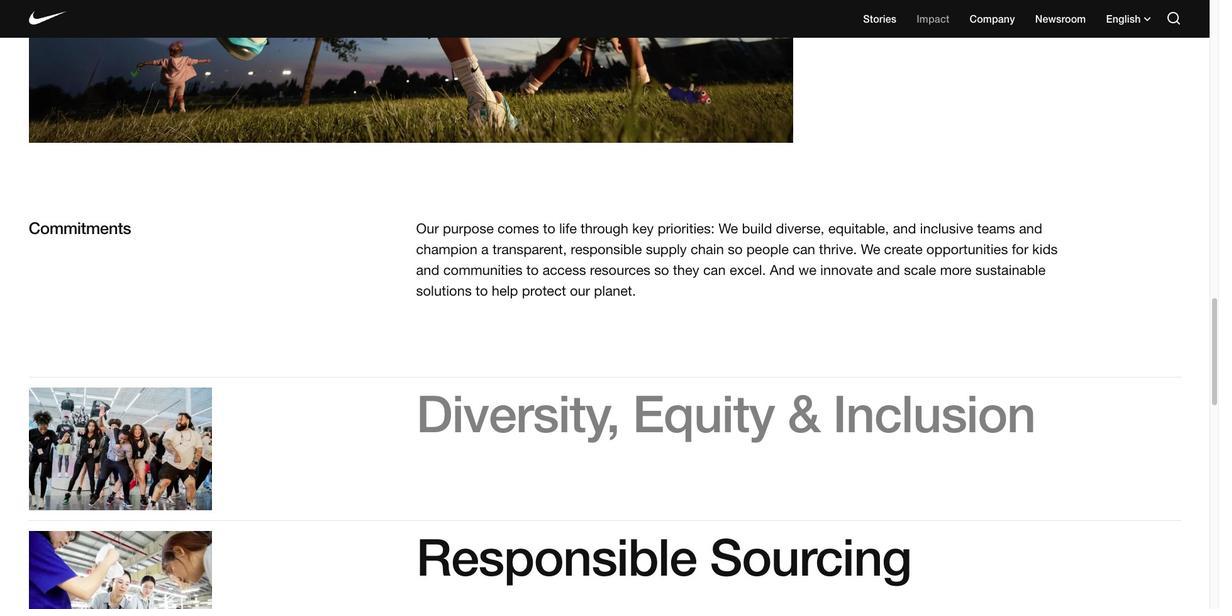 Task type: describe. For each thing, give the bounding box(es) containing it.
for
[[1012, 241, 1029, 257]]

1 horizontal spatial to
[[526, 262, 539, 278]]

newsroom
[[1035, 12, 1086, 24]]

transparent,
[[493, 241, 567, 257]]

solutions
[[416, 283, 472, 299]]

people
[[747, 241, 789, 257]]

&
[[788, 383, 820, 444]]

communities
[[443, 262, 523, 278]]

inclusion
[[833, 383, 1035, 444]]

diversity,
[[416, 383, 619, 444]]

1 vertical spatial we
[[861, 241, 881, 257]]

equitable,
[[828, 220, 889, 237]]

protect
[[522, 283, 566, 299]]

open search image
[[1166, 10, 1181, 25]]

company link
[[970, 12, 1015, 24]]

sustainable
[[976, 262, 1046, 278]]

more
[[940, 262, 972, 278]]

0 horizontal spatial to
[[476, 283, 488, 299]]

our
[[570, 283, 590, 299]]

and up solutions
[[416, 262, 440, 278]]

equity
[[633, 383, 775, 444]]

commitments
[[29, 218, 131, 238]]

responsible sourcing link
[[29, 526, 1181, 609]]

help
[[492, 283, 518, 299]]

responsible
[[571, 241, 642, 257]]

nike and shenzhou teammates work together in a facility dedicated to manufacturing flyknit, one of our most sustainable innovations. image
[[29, 531, 212, 609]]

we
[[799, 262, 817, 278]]

scale
[[904, 262, 936, 278]]

and up for
[[1019, 220, 1043, 237]]

teams
[[977, 220, 1015, 237]]

and up create
[[893, 220, 916, 237]]

sourcing
[[710, 526, 911, 587]]

nike by dt nashville image
[[29, 388, 212, 510]]

1 vertical spatial can
[[703, 262, 726, 278]]

champion
[[416, 241, 477, 257]]

english
[[1106, 12, 1141, 24]]

supply
[[646, 241, 687, 257]]

a
[[481, 241, 489, 257]]

chain
[[691, 241, 724, 257]]



Task type: locate. For each thing, give the bounding box(es) containing it.
our purpose comes to life through key priorities: we build diverse, equitable, and inclusive teams and champion a transparent, responsible supply chain so people can thrive. we create opportunities for kids and communities to access resources so they can excel. and we innovate and scale more sustainable solutions to help protect our planet.
[[416, 220, 1058, 299]]

to down the 'transparent,'
[[526, 262, 539, 278]]

can
[[793, 241, 815, 257], [703, 262, 726, 278]]

so
[[728, 241, 743, 257], [654, 262, 669, 278]]

so up excel.
[[728, 241, 743, 257]]

0 horizontal spatial can
[[703, 262, 726, 278]]

planet.
[[594, 283, 636, 299]]

diversity, equity & inclusion link
[[29, 383, 1181, 510]]

1 horizontal spatial can
[[793, 241, 815, 257]]

key
[[632, 220, 654, 237]]

purpose
[[443, 220, 494, 237]]

our
[[416, 220, 439, 237]]

comes
[[498, 220, 539, 237]]

impact
[[917, 12, 950, 24]]

and down create
[[877, 262, 900, 278]]

diversity, equity & inclusion
[[416, 383, 1035, 444]]

we
[[719, 220, 738, 237], [861, 241, 881, 257]]

build
[[742, 220, 772, 237]]

to left life
[[543, 220, 555, 237]]

1 horizontal spatial so
[[728, 241, 743, 257]]

opportunities
[[927, 241, 1008, 257]]

stories link
[[863, 12, 897, 24]]

innovate
[[821, 262, 873, 278]]

responsible
[[416, 526, 697, 587]]

1 horizontal spatial we
[[861, 241, 881, 257]]

1 vertical spatial to
[[526, 262, 539, 278]]

children playing in a field with bubbles at dusk image
[[29, 0, 794, 143]]

0 horizontal spatial we
[[719, 220, 738, 237]]

excel.
[[730, 262, 766, 278]]

diverse,
[[776, 220, 825, 237]]

can up we
[[793, 241, 815, 257]]

0 vertical spatial so
[[728, 241, 743, 257]]

to
[[543, 220, 555, 237], [526, 262, 539, 278], [476, 283, 488, 299]]

create
[[884, 241, 923, 257]]

kids
[[1033, 241, 1058, 257]]

we down equitable,
[[861, 241, 881, 257]]

0 vertical spatial can
[[793, 241, 815, 257]]

life
[[559, 220, 577, 237]]

we left the build in the top of the page
[[719, 220, 738, 237]]

and
[[893, 220, 916, 237], [1019, 220, 1043, 237], [416, 262, 440, 278], [877, 262, 900, 278]]

company
[[970, 12, 1015, 24]]

2 horizontal spatial to
[[543, 220, 555, 237]]

0 vertical spatial to
[[543, 220, 555, 237]]

to down communities
[[476, 283, 488, 299]]

they
[[673, 262, 700, 278]]

thrive.
[[819, 241, 857, 257]]

1 vertical spatial so
[[654, 262, 669, 278]]

can down chain
[[703, 262, 726, 278]]

and
[[770, 262, 795, 278]]

inclusive
[[920, 220, 974, 237]]

through
[[581, 220, 629, 237]]

resources
[[590, 262, 651, 278]]

2 vertical spatial to
[[476, 283, 488, 299]]

so down supply
[[654, 262, 669, 278]]

newsroom link
[[1035, 12, 1086, 24]]

responsible sourcing
[[416, 526, 911, 587]]

english button
[[1106, 12, 1151, 24]]

0 vertical spatial we
[[719, 220, 738, 237]]

0 horizontal spatial so
[[654, 262, 669, 278]]

priorities:
[[658, 220, 715, 237]]

impact link
[[917, 12, 950, 24]]

stories
[[863, 12, 897, 24]]

home image
[[29, 7, 66, 29]]

access
[[543, 262, 586, 278]]



Task type: vqa. For each thing, say whether or not it's contained in the screenshot.
jordan
no



